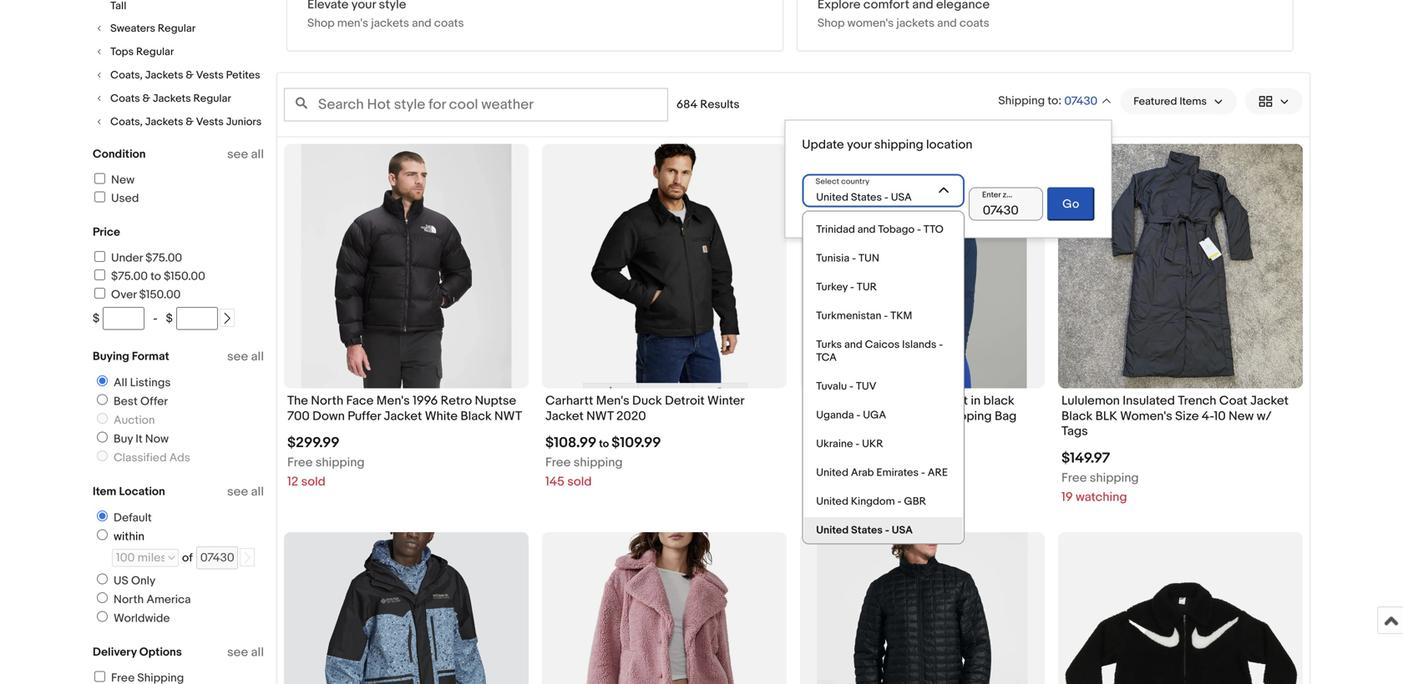 Task type: vqa. For each thing, say whether or not it's contained in the screenshot.
Jacket within the 'Lululemon Insulated Trench Coat Jacket Black BLK Women's Size 4-10 New w/ Tags'
yes



Task type: locate. For each thing, give the bounding box(es) containing it.
0 horizontal spatial and
[[412, 16, 431, 31]]

size down trench
[[1175, 409, 1199, 424]]

2 horizontal spatial lululemon
[[1061, 394, 1120, 409]]

0 vertical spatial new
[[111, 173, 135, 187]]

shipping for update
[[874, 138, 923, 153]]

1 coats from the left
[[434, 16, 464, 31]]

Best Offer radio
[[97, 395, 108, 405]]

$75.00 to $150.00 checkbox
[[94, 270, 105, 281]]

684
[[676, 98, 698, 112]]

and for shop women's jackets and coats
[[937, 16, 957, 31]]

duck
[[632, 394, 662, 409]]

1 horizontal spatial coats
[[959, 16, 989, 31]]

shipping inside $149.97 free shipping 19 watching
[[1090, 471, 1139, 486]]

men's inside carhartt men's duck detroit winter jacket nwt 2020
[[596, 394, 629, 409]]

down up "6/"
[[865, 394, 897, 409]]

lululemon down for
[[876, 409, 934, 424]]

jackets inside "text field"
[[896, 16, 935, 31]]

to left $109.99
[[599, 438, 609, 451]]

black inside lululemon insulated trench coat jacket black blk women's size 4-10 new w/ tags
[[1061, 409, 1093, 424]]

sold right 12 on the bottom
[[301, 475, 326, 490]]

shipping down '$108.99'
[[574, 456, 623, 471]]

black down nuptse
[[460, 409, 492, 424]]

all for default
[[251, 485, 264, 500]]

0 horizontal spatial lululemon
[[803, 394, 862, 409]]

within radio
[[97, 530, 108, 541]]

0 horizontal spatial to
[[150, 270, 161, 284]]

4 see all button from the top
[[227, 646, 264, 661]]

shop women's jackets and coats
[[817, 16, 989, 31]]

the
[[287, 394, 308, 409]]

1 vertical spatial to
[[599, 438, 609, 451]]

$149.97
[[1061, 450, 1110, 468]]

north right the
[[311, 394, 343, 409]]

2 coats from the left
[[959, 16, 989, 31]]

shop inside "text field"
[[817, 16, 845, 31]]

2 see from the top
[[227, 350, 248, 365]]

size left "6/"
[[833, 409, 857, 424]]

Used checkbox
[[94, 192, 105, 203]]

free inside $118.00 free shipping only 1 left!
[[803, 456, 829, 471]]

0 vertical spatial only
[[803, 475, 829, 490]]

0 horizontal spatial north
[[114, 593, 144, 608]]

nwt up $118.00
[[803, 409, 831, 424]]

3 nwt from the left
[[803, 409, 831, 424]]

the north face men's 1996 retro nuptse 700 down puffer jacket white black nwt link
[[287, 394, 525, 429]]

jacket down the '1996'
[[384, 409, 422, 424]]

nwt inside the north face men's 1996 retro nuptse 700 down puffer jacket white black nwt
[[494, 409, 522, 424]]

shop for shop women's jackets and coats
[[817, 16, 845, 31]]

3 see from the top
[[227, 485, 248, 500]]

1996
[[413, 394, 438, 409]]

free up 12 on the bottom
[[287, 456, 313, 471]]

Over $150.00 checkbox
[[94, 288, 105, 299]]

men's up 2020
[[596, 394, 629, 409]]

men's left the '1996'
[[376, 394, 410, 409]]

buy
[[114, 433, 133, 447]]

1 horizontal spatial black
[[1061, 409, 1093, 424]]

1 jackets from the left
[[371, 16, 409, 31]]

sold
[[301, 475, 326, 490], [567, 475, 592, 490]]

1 black from the left
[[460, 409, 492, 424]]

black up "tags"
[[1061, 409, 1093, 424]]

shipping up left!
[[832, 456, 881, 471]]

down inside lululemon down for it all vest in black nwt size 6/ lululemon shopping bag
[[865, 394, 897, 409]]

0 horizontal spatial sold
[[301, 475, 326, 490]]

1 horizontal spatial only
[[803, 475, 829, 490]]

only left 1
[[803, 475, 829, 490]]

shipping for $299.99
[[315, 456, 365, 471]]

2 horizontal spatial nwt
[[803, 409, 831, 424]]

Classified Ads radio
[[97, 451, 108, 462]]

lululemon up 'blk' at the right bottom of the page
[[1061, 394, 1120, 409]]

over $150.00
[[111, 288, 181, 302]]

1 horizontal spatial men's
[[596, 394, 629, 409]]

default
[[114, 512, 152, 526]]

shipping inside $118.00 free shipping only 1 left!
[[832, 456, 881, 471]]

10
[[1214, 409, 1226, 424]]

location
[[119, 485, 165, 499]]

shipping
[[874, 138, 923, 153], [315, 456, 365, 471], [574, 456, 623, 471], [832, 456, 881, 471], [1090, 471, 1139, 486]]

lululemon inside lululemon insulated trench coat jacket black blk women's size 4-10 new w/ tags
[[1061, 394, 1120, 409]]

auction
[[114, 414, 155, 428]]

watching
[[1076, 490, 1127, 505]]

$75.00 down under
[[111, 270, 148, 284]]

0 horizontal spatial down
[[312, 409, 345, 424]]

update
[[802, 138, 844, 153]]

0 horizontal spatial men's
[[376, 394, 410, 409]]

$299.99 free shipping 12 sold
[[287, 435, 365, 490]]

1 shop from the left
[[307, 16, 335, 31]]

free down $118.00
[[803, 456, 829, 471]]

None text field
[[969, 188, 1043, 221]]

to down under $75.00 at top
[[150, 270, 161, 284]]

1 men's from the left
[[376, 394, 410, 409]]

1 see all from the top
[[227, 147, 264, 162]]

None text field
[[802, 174, 964, 208]]

white
[[425, 409, 458, 424]]

1 vertical spatial north
[[114, 593, 144, 608]]

all inside lululemon down for it all vest in black nwt size 6/ lululemon shopping bag
[[928, 394, 941, 409]]

1 vertical spatial only
[[131, 575, 155, 589]]

jacket inside the north face men's 1996 retro nuptse 700 down puffer jacket white black nwt
[[384, 409, 422, 424]]

free up 145 on the left bottom of page
[[545, 456, 571, 471]]

jackets inside "text box"
[[371, 16, 409, 31]]

format
[[132, 350, 169, 364]]

your
[[847, 138, 871, 153]]

1 horizontal spatial -
[[884, 219, 888, 232]]

3 see all button from the top
[[227, 485, 264, 500]]

free for $118.00
[[803, 456, 829, 471]]

2 $ from the left
[[166, 312, 173, 326]]

2 jackets from the left
[[896, 16, 935, 31]]

6/
[[860, 409, 873, 424]]

see all for buying format
[[227, 350, 264, 365]]

$75.00 to $150.00 link
[[92, 270, 205, 284]]

size
[[833, 409, 857, 424], [1175, 409, 1199, 424]]

1
[[832, 475, 836, 490]]

2 and from the left
[[937, 16, 957, 31]]

0 horizontal spatial only
[[131, 575, 155, 589]]

3 see all from the top
[[227, 485, 264, 500]]

2 black from the left
[[1061, 409, 1093, 424]]

to for $109.99
[[599, 438, 609, 451]]

free inside $149.97 free shipping 19 watching
[[1061, 471, 1087, 486]]

0 horizontal spatial jackets
[[371, 16, 409, 31]]

over
[[111, 288, 137, 302]]

1 nwt from the left
[[494, 409, 522, 424]]

see all
[[227, 147, 264, 162], [227, 350, 264, 365], [227, 485, 264, 500], [227, 646, 264, 661]]

19
[[1061, 490, 1073, 505]]

1 horizontal spatial size
[[1175, 409, 1199, 424]]

1 vertical spatial new
[[1229, 409, 1254, 424]]

$108.99 to $109.99 free shipping 145 sold
[[545, 435, 661, 490]]

auction link
[[90, 413, 158, 428]]

1 horizontal spatial down
[[865, 394, 897, 409]]

1 $ from the left
[[93, 312, 100, 326]]

$150.00 down under $75.00 at top
[[164, 270, 205, 284]]

jacket inside carhartt men's duck detroit winter jacket nwt 2020
[[545, 409, 584, 424]]

free for $299.99
[[287, 456, 313, 471]]

145
[[545, 475, 564, 490]]

new down coat
[[1229, 409, 1254, 424]]

- down the over $150.00
[[153, 312, 158, 326]]

4-
[[1202, 409, 1214, 424]]

jackets right women's
[[896, 16, 935, 31]]

north
[[311, 394, 343, 409], [114, 593, 144, 608]]

$ left the maximum value text box
[[166, 312, 173, 326]]

new up used
[[111, 173, 135, 187]]

$149.97 free shipping 19 watching
[[1061, 450, 1139, 505]]

offer
[[140, 395, 168, 409]]

$75.00 to $150.00
[[111, 270, 205, 284]]

nwt inside carhartt men's duck detroit winter jacket nwt 2020
[[586, 409, 614, 424]]

coats inside "text field"
[[959, 16, 989, 31]]

jacket down the carhartt in the left of the page
[[545, 409, 584, 424]]

submit price range image
[[221, 313, 233, 325]]

1 horizontal spatial nwt
[[586, 409, 614, 424]]

free up 19
[[1061, 471, 1087, 486]]

to
[[150, 270, 161, 284], [599, 438, 609, 451]]

0 horizontal spatial nwt
[[494, 409, 522, 424]]

0 horizontal spatial size
[[833, 409, 857, 424]]

$118.00 free shipping only 1 left!
[[803, 435, 881, 490]]

free
[[287, 456, 313, 471], [545, 456, 571, 471], [803, 456, 829, 471], [1061, 471, 1087, 486]]

shop left men's
[[307, 16, 335, 31]]

north inside "link"
[[114, 593, 144, 608]]

1 vertical spatial -
[[153, 312, 158, 326]]

$ for the maximum value text box
[[166, 312, 173, 326]]

shipping inside $108.99 to $109.99 free shipping 145 sold
[[574, 456, 623, 471]]

0 horizontal spatial jacket
[[384, 409, 422, 424]]

jackets right men's
[[371, 16, 409, 31]]

down right 700
[[312, 409, 345, 424]]

north america
[[114, 593, 191, 608]]

only inside "link"
[[131, 575, 155, 589]]

see for buying format
[[227, 350, 248, 365]]

1 horizontal spatial new
[[1229, 409, 1254, 424]]

1 horizontal spatial $
[[166, 312, 173, 326]]

2 men's from the left
[[596, 394, 629, 409]]

1 horizontal spatial jackets
[[896, 16, 935, 31]]

listings
[[130, 376, 171, 390]]

0 vertical spatial north
[[311, 394, 343, 409]]

0 horizontal spatial black
[[460, 409, 492, 424]]

coats inside "text box"
[[434, 16, 464, 31]]

1 sold from the left
[[301, 475, 326, 490]]

jacket up w/
[[1250, 394, 1289, 409]]

$150.00
[[164, 270, 205, 284], [139, 288, 181, 302]]

0 horizontal spatial -
[[153, 312, 158, 326]]

$109.99
[[611, 435, 661, 452]]

1 and from the left
[[412, 16, 431, 31]]

12
[[287, 475, 298, 490]]

2 horizontal spatial jacket
[[1250, 394, 1289, 409]]

0 vertical spatial to
[[150, 270, 161, 284]]

All Listings radio
[[97, 376, 108, 387]]

1 horizontal spatial and
[[937, 16, 957, 31]]

1 horizontal spatial jacket
[[545, 409, 584, 424]]

see all for item location
[[227, 485, 264, 500]]

price
[[93, 225, 120, 240]]

and right women's
[[937, 16, 957, 31]]

shop left women's
[[817, 16, 845, 31]]

None submit
[[1047, 188, 1094, 221]]

nwot nike sherpa fleece black white big swoosh womens full zip coat jacket xl image
[[1058, 577, 1303, 685]]

see all for delivery options
[[227, 646, 264, 661]]

new
[[111, 173, 135, 187], [1229, 409, 1254, 424]]

- left usa
[[884, 219, 888, 232]]

1 horizontal spatial north
[[311, 394, 343, 409]]

lululemon insulated trench coat jacket black blk women's size 4-10 new w/ tags
[[1061, 394, 1289, 439]]

see for condition
[[227, 147, 248, 162]]

1 see from the top
[[227, 147, 248, 162]]

2 shop from the left
[[817, 16, 845, 31]]

shipping inside $299.99 free shipping 12 sold
[[315, 456, 365, 471]]

1 horizontal spatial to
[[599, 438, 609, 451]]

$299.99
[[287, 435, 340, 452]]

shop inside "text box"
[[307, 16, 335, 31]]

free inside $299.99 free shipping 12 sold
[[287, 456, 313, 471]]

North America radio
[[97, 593, 108, 604]]

see all button for item location
[[227, 485, 264, 500]]

0 horizontal spatial shop
[[307, 16, 335, 31]]

4 see from the top
[[227, 646, 248, 661]]

2 sold from the left
[[567, 475, 592, 490]]

new inside lululemon insulated trench coat jacket black blk women's size 4-10 new w/ tags
[[1229, 409, 1254, 424]]

shipping up watching
[[1090, 471, 1139, 486]]

free for $149.97
[[1061, 471, 1087, 486]]

go image
[[241, 553, 253, 564]]

carhartt men's duck detroit winter jacket nwt 2020 image
[[576, 144, 753, 389]]

blk
[[1095, 409, 1117, 424]]

over $150.00 link
[[92, 288, 181, 302]]

Worldwide radio
[[97, 612, 108, 623]]

0 horizontal spatial coats
[[434, 16, 464, 31]]

north up worldwide 'link'
[[114, 593, 144, 608]]

$108.99
[[545, 435, 597, 452]]

winter
[[707, 394, 744, 409]]

nwt left 2020
[[586, 409, 614, 424]]

coats for shop men's jackets and coats
[[434, 16, 464, 31]]

only inside $118.00 free shipping only 1 left!
[[803, 475, 829, 490]]

1 horizontal spatial shop
[[817, 16, 845, 31]]

classified ads
[[114, 451, 190, 466]]

and inside shop men's jackets and coats "text box"
[[412, 16, 431, 31]]

1 see all button from the top
[[227, 147, 264, 162]]

0 horizontal spatial $
[[93, 312, 100, 326]]

1 vertical spatial $150.00
[[139, 288, 181, 302]]

lululemon up "6/"
[[803, 394, 862, 409]]

only up north america "link"
[[131, 575, 155, 589]]

4 see all from the top
[[227, 646, 264, 661]]

sold inside $108.99 to $109.99 free shipping 145 sold
[[567, 475, 592, 490]]

lululemon down for it all vest in black nwt size 6/ lululemon shopping bag
[[803, 394, 1017, 424]]

to inside $108.99 to $109.99 free shipping 145 sold
[[599, 438, 609, 451]]

sold right 145 on the left bottom of page
[[567, 475, 592, 490]]

2 nwt from the left
[[586, 409, 614, 424]]

nwt down nuptse
[[494, 409, 522, 424]]

america
[[146, 593, 191, 608]]

and inside shop women's jackets and coats "text field"
[[937, 16, 957, 31]]

$ for minimum value text box
[[93, 312, 100, 326]]

$75.00 up $75.00 to $150.00
[[145, 251, 182, 266]]

2 see all button from the top
[[227, 350, 264, 365]]

$ down over $150.00 option
[[93, 312, 100, 326]]

north inside the north face men's 1996 retro nuptse 700 down puffer jacket white black nwt
[[311, 394, 343, 409]]

worldwide link
[[90, 612, 173, 626]]

in
[[971, 394, 981, 409]]

2 see all from the top
[[227, 350, 264, 365]]

2 size from the left
[[1175, 409, 1199, 424]]

insulated
[[1123, 394, 1175, 409]]

delivery options
[[93, 646, 182, 660]]

all
[[251, 147, 264, 162], [251, 350, 264, 365], [928, 394, 941, 409], [251, 485, 264, 500], [251, 646, 264, 661]]

within
[[114, 530, 144, 545]]

nwt
[[494, 409, 522, 424], [586, 409, 614, 424], [803, 409, 831, 424]]

jackets for women's
[[896, 16, 935, 31]]

retro
[[441, 394, 472, 409]]

bag
[[995, 409, 1017, 424]]

buying format
[[93, 350, 169, 364]]

and right men's
[[412, 16, 431, 31]]

1 horizontal spatial sold
[[567, 475, 592, 490]]

lululemon down for it all vest in black nwt size 6/ lululemon shopping bag image
[[818, 144, 1027, 389]]

Under $75.00 checkbox
[[94, 251, 105, 262]]

shipping right your
[[874, 138, 923, 153]]

best offer
[[114, 395, 168, 409]]

1 size from the left
[[833, 409, 857, 424]]

$150.00 down $75.00 to $150.00
[[139, 288, 181, 302]]

shipping down $299.99
[[315, 456, 365, 471]]

men's
[[376, 394, 410, 409], [596, 394, 629, 409]]



Task type: describe. For each thing, give the bounding box(es) containing it.
shop women's jackets and coats link
[[797, 0, 1293, 51]]

options
[[139, 646, 182, 660]]

2020
[[616, 409, 646, 424]]

black
[[983, 394, 1014, 409]]

lululemon for $118.00
[[803, 394, 862, 409]]

states
[[851, 219, 882, 232]]

it
[[918, 394, 925, 409]]

see all button for delivery options
[[227, 646, 264, 661]]

used link
[[92, 192, 139, 206]]

down inside the north face men's 1996 retro nuptse 700 down puffer jacket white black nwt
[[312, 409, 345, 424]]

under $75.00 link
[[92, 251, 182, 266]]

us
[[114, 575, 128, 589]]

for
[[900, 394, 915, 409]]

item location
[[93, 485, 165, 499]]

and for shop men's jackets and coats
[[412, 16, 431, 31]]

all listings link
[[90, 376, 174, 390]]

face
[[346, 394, 374, 409]]

buy it now link
[[90, 432, 172, 447]]

shipping for $118.00
[[832, 456, 881, 471]]

coat
[[1219, 394, 1247, 409]]

shop men's jackets and coats
[[307, 16, 464, 31]]

the north face men's 1996 retro nuptse 700 down puffer jacket white black nwt
[[287, 394, 522, 424]]

update your shipping location
[[802, 138, 972, 153]]

us only
[[114, 575, 155, 589]]

united
[[816, 219, 848, 232]]

Shop women's jackets and coats text field
[[797, 0, 1293, 51]]

carhartt men's duck detroit winter jacket nwt 2020 link
[[545, 394, 783, 429]]

Free Shipping checkbox
[[94, 672, 105, 683]]

new link
[[92, 173, 135, 187]]

lululemon for $149.97
[[1061, 394, 1120, 409]]

0 vertical spatial -
[[884, 219, 888, 232]]

sold inside $299.99 free shipping 12 sold
[[301, 475, 326, 490]]

men's inside the north face men's 1996 retro nuptse 700 down puffer jacket white black nwt
[[376, 394, 410, 409]]

US Only radio
[[97, 574, 108, 585]]

all
[[114, 376, 127, 390]]

see for item location
[[227, 485, 248, 500]]

New checkbox
[[94, 173, 105, 184]]

now
[[145, 433, 169, 447]]

shop men's jackets and coats link
[[287, 0, 782, 51]]

under $75.00
[[111, 251, 182, 266]]

men's
[[337, 16, 368, 31]]

ads
[[169, 451, 190, 466]]

us only link
[[90, 574, 159, 589]]

all for new
[[251, 147, 264, 162]]

size inside lululemon down for it all vest in black nwt size 6/ lululemon shopping bag
[[833, 409, 857, 424]]

classified
[[114, 451, 167, 466]]

07430 text field
[[196, 547, 238, 570]]

free people womens joplin faux fur warm teddy coat outerwear bhfo 3310 image
[[542, 533, 787, 685]]

left!
[[839, 475, 862, 490]]

carhartt men's duck detroit winter jacket nwt 2020
[[545, 394, 744, 424]]

item
[[93, 485, 116, 499]]

jackets for men's
[[371, 16, 409, 31]]

shop for shop men's jackets and coats
[[307, 16, 335, 31]]

under
[[111, 251, 143, 266]]

women's
[[1120, 409, 1172, 424]]

the north face men's 1996 retro nuptse 700 down puffer jacket white black nwt image
[[301, 144, 512, 389]]

lululemon down for it all vest in black nwt size 6/ lululemon shopping bag link
[[803, 394, 1041, 429]]

see all button for buying format
[[227, 350, 264, 365]]

it
[[135, 433, 143, 447]]

buy it now
[[114, 433, 169, 447]]

1 horizontal spatial lululemon
[[876, 409, 934, 424]]

0 horizontal spatial new
[[111, 173, 135, 187]]

north america link
[[90, 593, 194, 608]]

see for delivery options
[[227, 646, 248, 661]]

best
[[114, 395, 138, 409]]

1 vertical spatial $75.00
[[111, 270, 148, 284]]

see all for condition
[[227, 147, 264, 162]]

0 vertical spatial $75.00
[[145, 251, 182, 266]]

lululemon insulated trench coat jacket black blk women's size 4-10 new w/ tags link
[[1061, 394, 1299, 444]]

Auction radio
[[97, 413, 108, 424]]

coats for shop women's jackets and coats
[[959, 16, 989, 31]]

jacket inside lululemon insulated trench coat jacket black blk women's size 4-10 new w/ tags
[[1250, 394, 1289, 409]]

vest
[[944, 394, 968, 409]]

nwt inside lululemon down for it all vest in black nwt size 6/ lululemon shopping bag
[[803, 409, 831, 424]]

free inside $108.99 to $109.99 free shipping 145 sold
[[545, 456, 571, 471]]

women's
[[847, 16, 894, 31]]

puffer
[[348, 409, 381, 424]]

Buy It Now radio
[[97, 432, 108, 443]]

results
[[700, 98, 740, 112]]

all for all listings
[[251, 350, 264, 365]]

nuptse
[[475, 394, 516, 409]]

adidas adventure winter allover print gore-tex jacket image
[[284, 533, 529, 685]]

location
[[926, 138, 972, 153]]

shipping for $149.97
[[1090, 471, 1139, 486]]

shopping
[[937, 409, 992, 424]]

of
[[182, 552, 193, 566]]

new mens the north face black eco thermoball full zip jacket coat puffer matte image
[[800, 533, 1045, 685]]

700
[[287, 409, 310, 424]]

to for $150.00
[[150, 270, 161, 284]]

carhartt
[[545, 394, 593, 409]]

size inside lululemon insulated trench coat jacket black blk women's size 4-10 new w/ tags
[[1175, 409, 1199, 424]]

best offer link
[[90, 395, 171, 409]]

w/
[[1257, 409, 1272, 424]]

black inside the north face men's 1996 retro nuptse 700 down puffer jacket white black nwt
[[460, 409, 492, 424]]

buying
[[93, 350, 129, 364]]

684 results
[[676, 98, 740, 112]]

classified ads link
[[90, 451, 194, 466]]

united states - usa
[[816, 219, 912, 232]]

usa
[[891, 219, 912, 232]]

worldwide
[[114, 612, 170, 626]]

lululemon insulated trench coat jacket black blk women's size 4-10 new w/ tags image
[[1058, 144, 1303, 389]]

see all button for condition
[[227, 147, 264, 162]]

Shop men's jackets and coats text field
[[287, 0, 782, 51]]

0 vertical spatial $150.00
[[164, 270, 205, 284]]

Minimum Value text field
[[103, 307, 145, 330]]

Maximum Value text field
[[176, 307, 218, 330]]

Default radio
[[97, 511, 108, 522]]

default link
[[90, 511, 155, 526]]

trench
[[1178, 394, 1216, 409]]

$118.00
[[803, 435, 852, 452]]



